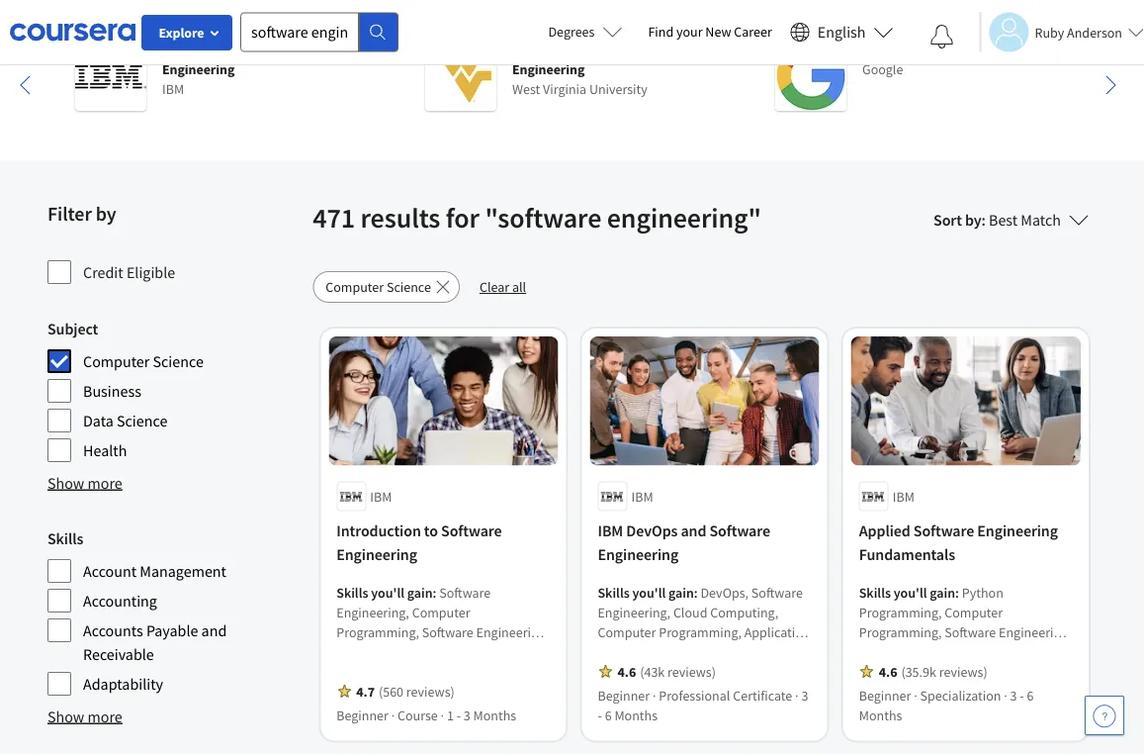 Task type: locate. For each thing, give the bounding box(es) containing it.
· right certificate
[[796, 686, 799, 704]]

skills down introduction
[[337, 583, 369, 601]]

3 right specialization
[[1011, 686, 1018, 704]]

devops
[[188, 41, 234, 58], [627, 521, 678, 541]]

1 vertical spatial and
[[681, 521, 707, 541]]

show
[[47, 473, 84, 493], [47, 707, 84, 726]]

2 horizontal spatial reviews)
[[940, 663, 988, 680]]

devops inside ibm devops and software engineering
[[627, 521, 678, 541]]

engineering inside the master of science in software engineering west virginia university
[[513, 60, 585, 78]]

and inside ibm devops and software engineering ibm
[[236, 41, 259, 58]]

0 vertical spatial more
[[88, 473, 123, 493]]

: down applied software engineering fundamentals
[[956, 583, 960, 601]]

0 horizontal spatial computer
[[83, 351, 150, 371]]

science up data science
[[153, 351, 204, 371]]

1 vertical spatial show more
[[47, 707, 123, 726]]

more for health
[[88, 473, 123, 493]]

computer science inside subject group
[[83, 351, 204, 371]]

1 horizontal spatial computer science
[[326, 278, 431, 296]]

filter
[[47, 201, 92, 226]]

engineering inside applied software engineering fundamentals
[[978, 521, 1059, 541]]

:
[[982, 210, 987, 230], [433, 583, 437, 601], [695, 583, 698, 601], [956, 583, 960, 601]]

4.6
[[618, 663, 636, 680], [879, 663, 898, 680]]

1 horizontal spatial you'll
[[633, 583, 666, 601]]

3 gain from the left
[[931, 583, 956, 601]]

in
[[619, 41, 631, 58]]

1 vertical spatial google
[[863, 60, 904, 78]]

·
[[653, 686, 657, 704], [796, 686, 799, 704], [915, 686, 918, 704], [1005, 686, 1008, 704], [392, 706, 395, 724], [441, 706, 444, 724]]

show more button
[[47, 471, 123, 495], [47, 705, 123, 728]]

skills for introduction to software engineering
[[337, 583, 369, 601]]

and for ibm devops and software engineering
[[681, 521, 707, 541]]

west
[[513, 80, 541, 98]]

reviews) for engineering
[[407, 682, 455, 700]]

2 de from the left
[[992, 41, 1006, 58]]

2 you'll from the left
[[633, 583, 666, 601]]

1 horizontal spatial and
[[236, 41, 259, 58]]

software inside ibm devops and software engineering
[[710, 521, 771, 541]]

computer down "471" at the left of the page
[[326, 278, 384, 296]]

0 horizontal spatial -
[[457, 706, 461, 724]]

1 show from the top
[[47, 473, 84, 493]]

gain for engineering
[[408, 583, 433, 601]]

· right specialization
[[1005, 686, 1008, 704]]

software
[[262, 41, 317, 58], [634, 41, 689, 58], [441, 521, 502, 541], [710, 521, 771, 541], [914, 521, 975, 541]]

de left show notifications icon
[[912, 41, 926, 58]]

science down the 'results'
[[387, 278, 431, 296]]

science inside the master of science in software engineering west virginia university
[[571, 41, 617, 58]]

show more button for adaptability
[[47, 705, 123, 728]]

2 horizontal spatial you'll
[[894, 583, 928, 601]]

1 horizontal spatial skills you'll gain :
[[598, 583, 701, 601]]

show more
[[47, 473, 123, 493], [47, 707, 123, 726]]

engineering"
[[607, 200, 762, 235]]

0 horizontal spatial de
[[912, 41, 926, 58]]

ruby anderson button
[[980, 12, 1145, 52]]

science down the business on the bottom of page
[[117, 411, 168, 430]]

0 horizontal spatial by
[[96, 201, 116, 226]]

show down the health
[[47, 473, 84, 493]]

devops for ibm devops and software engineering ibm
[[188, 41, 234, 58]]

1 horizontal spatial 6
[[1028, 686, 1035, 704]]

2 show from the top
[[47, 707, 84, 726]]

skills up the account
[[47, 528, 83, 548]]

1 4.6 from the left
[[618, 663, 636, 680]]

4.6 (43k reviews)
[[618, 663, 716, 680]]

more
[[88, 473, 123, 493], [88, 707, 123, 726]]

1 horizontal spatial -
[[598, 706, 603, 724]]

2 horizontal spatial beginner
[[860, 686, 912, 704]]

skills you'll gain : for introduction
[[337, 583, 440, 601]]

: down introduction to software engineering link
[[433, 583, 437, 601]]

1 vertical spatial computer
[[83, 351, 150, 371]]

6
[[1028, 686, 1035, 704], [605, 706, 612, 724]]

2 horizontal spatial and
[[681, 521, 707, 541]]

1 horizontal spatial de
[[992, 41, 1006, 58]]

471 results for "software engineering"
[[313, 200, 762, 235]]

gain
[[408, 583, 433, 601], [669, 583, 695, 601], [931, 583, 956, 601]]

: down ibm devops and software engineering link
[[695, 583, 698, 601]]

beginner · course · 1 - 3 months
[[337, 706, 517, 724]]

2 horizontal spatial gain
[[931, 583, 956, 601]]

2 show more button from the top
[[47, 705, 123, 728]]

0 vertical spatial computer science
[[326, 278, 431, 296]]

0 vertical spatial show more
[[47, 473, 123, 493]]

university
[[590, 80, 648, 98]]

you'll down fundamentals
[[894, 583, 928, 601]]

1 horizontal spatial beginner
[[598, 686, 650, 704]]

0 horizontal spatial and
[[201, 620, 227, 640]]

1 vertical spatial computer science
[[83, 351, 204, 371]]

computer up the business on the bottom of page
[[83, 351, 150, 371]]

more down adaptability
[[88, 707, 123, 726]]

you'll for applied
[[894, 583, 928, 601]]

1 vertical spatial more
[[88, 707, 123, 726]]

skills you'll gain : down fundamentals
[[860, 583, 963, 601]]

1 months from the left
[[474, 706, 517, 724]]

reviews)
[[668, 663, 716, 680], [940, 663, 988, 680], [407, 682, 455, 700]]

science inside button
[[387, 278, 431, 296]]

2 horizontal spatial -
[[1021, 686, 1025, 704]]

1 vertical spatial show
[[47, 707, 84, 726]]

for
[[446, 200, 480, 235]]

and inside ibm devops and software engineering
[[681, 521, 707, 541]]

2 months from the left
[[615, 706, 658, 724]]

1 horizontal spatial 3
[[802, 686, 809, 704]]

months down (35.9k
[[860, 706, 903, 724]]

1 you'll from the left
[[371, 583, 405, 601]]

1 show more from the top
[[47, 473, 123, 493]]

4.6 (35.9k reviews)
[[879, 663, 988, 680]]

by right filter
[[96, 201, 116, 226]]

0 vertical spatial and
[[236, 41, 259, 58]]

1 more from the top
[[88, 473, 123, 493]]

by for sort
[[966, 210, 982, 230]]

2 more from the top
[[88, 707, 123, 726]]

2 horizontal spatial months
[[860, 706, 903, 724]]

0 vertical spatial show
[[47, 473, 84, 493]]

2 vertical spatial and
[[201, 620, 227, 640]]

skills you'll gain :
[[337, 583, 440, 601], [598, 583, 701, 601], [860, 583, 963, 601]]

2 4.6 from the left
[[879, 663, 898, 680]]

more down the health
[[88, 473, 123, 493]]

beginner for applied software engineering fundamentals
[[860, 686, 912, 704]]

science left the in on the right
[[571, 41, 617, 58]]

find
[[649, 23, 674, 41]]

adaptability
[[83, 674, 163, 694]]

0 horizontal spatial reviews)
[[407, 682, 455, 700]]

you'll down introduction to software engineering
[[371, 583, 405, 601]]

3 skills you'll gain : from the left
[[860, 583, 963, 601]]

google left anderson
[[1009, 41, 1051, 58]]

help center image
[[1093, 704, 1117, 727]]

skills down ibm devops and software engineering
[[598, 583, 630, 601]]

1 horizontal spatial gain
[[669, 583, 695, 601]]

google down gestión
[[863, 60, 904, 78]]

show for health
[[47, 473, 84, 493]]

beginner · specialization · 3 - 6 months
[[860, 686, 1035, 724]]

- inside beginner · specialization · 3 - 6 months
[[1021, 686, 1025, 704]]

gain down introduction to software engineering
[[408, 583, 433, 601]]

beginner down "4.7"
[[337, 706, 389, 724]]

3 months from the left
[[860, 706, 903, 724]]

computer science down the 'results'
[[326, 278, 431, 296]]

4.6 left (43k
[[618, 663, 636, 680]]

subject group
[[47, 317, 301, 463]]

certificate
[[733, 686, 793, 704]]

reviews) up professional
[[668, 663, 716, 680]]

2 gain from the left
[[669, 583, 695, 601]]

introduction
[[337, 521, 421, 541]]

1 horizontal spatial devops
[[627, 521, 678, 541]]

beginner for introduction to software engineering
[[337, 706, 389, 724]]

0 vertical spatial devops
[[188, 41, 234, 58]]

skills
[[47, 528, 83, 548], [337, 583, 369, 601], [598, 583, 630, 601], [860, 583, 892, 601]]

1 skills you'll gain : from the left
[[337, 583, 440, 601]]

science
[[571, 41, 617, 58], [387, 278, 431, 296], [153, 351, 204, 371], [117, 411, 168, 430]]

devops for ibm devops and software engineering
[[627, 521, 678, 541]]

show more down adaptability
[[47, 707, 123, 726]]

beginner down (35.9k
[[860, 686, 912, 704]]

de
[[912, 41, 926, 58], [992, 41, 1006, 58]]

devops inside ibm devops and software engineering ibm
[[188, 41, 234, 58]]

2 horizontal spatial skills you'll gain :
[[860, 583, 963, 601]]

by right sort
[[966, 210, 982, 230]]

"software
[[485, 200, 602, 235]]

show more button down the health
[[47, 471, 123, 495]]

gain down fundamentals
[[931, 583, 956, 601]]

you'll
[[371, 583, 405, 601], [633, 583, 666, 601], [894, 583, 928, 601]]

1 horizontal spatial google
[[1009, 41, 1051, 58]]

0 vertical spatial computer
[[326, 278, 384, 296]]

None search field
[[240, 12, 399, 52]]

months right 1 in the left of the page
[[474, 706, 517, 724]]

4.6 for applied software engineering fundamentals
[[879, 663, 898, 680]]

4.7
[[356, 682, 375, 700]]

credit eligible
[[83, 262, 175, 282]]

3
[[802, 686, 809, 704], [1011, 686, 1018, 704], [464, 706, 471, 724]]

1 vertical spatial 6
[[605, 706, 612, 724]]

skills you'll gain : for applied
[[860, 583, 963, 601]]

show more down the health
[[47, 473, 123, 493]]

gain for fundamentals
[[931, 583, 956, 601]]

1 horizontal spatial months
[[615, 706, 658, 724]]

ibm
[[162, 41, 185, 58], [162, 80, 184, 98], [370, 488, 392, 505], [632, 488, 654, 505], [893, 488, 915, 505], [598, 521, 624, 541]]

clear all button
[[468, 271, 538, 303]]

computer science up the business on the bottom of page
[[83, 351, 204, 371]]

account management
[[83, 561, 227, 581]]

0 horizontal spatial devops
[[188, 41, 234, 58]]

3 right 1 in the left of the page
[[464, 706, 471, 724]]

1 gain from the left
[[408, 583, 433, 601]]

skills down fundamentals
[[860, 583, 892, 601]]

computer
[[326, 278, 384, 296], [83, 351, 150, 371]]

beginner
[[598, 686, 650, 704], [860, 686, 912, 704], [337, 706, 389, 724]]

accounts payable and receivable
[[83, 620, 227, 664]]

1 vertical spatial devops
[[627, 521, 678, 541]]

2 show more from the top
[[47, 707, 123, 726]]

by
[[96, 201, 116, 226], [966, 210, 982, 230]]

and for ibm devops and software engineering ibm
[[236, 41, 259, 58]]

3 right certificate
[[802, 686, 809, 704]]

introduction to software engineering
[[337, 521, 502, 565]]

gain for software
[[669, 583, 695, 601]]

1 horizontal spatial 4.6
[[879, 663, 898, 680]]

: for introduction to software engineering
[[433, 583, 437, 601]]

software inside applied software engineering fundamentals
[[914, 521, 975, 541]]

sort by : best match
[[934, 210, 1062, 230]]

gestión de proyectos de google google
[[863, 41, 1051, 78]]

your
[[677, 23, 703, 41]]

4.6 left (35.9k
[[879, 663, 898, 680]]

· down the "(560"
[[392, 706, 395, 724]]

0 horizontal spatial skills you'll gain :
[[337, 583, 440, 601]]

explore button
[[142, 15, 233, 50]]

months down (43k
[[615, 706, 658, 724]]

0 horizontal spatial computer science
[[83, 351, 204, 371]]

2 horizontal spatial 3
[[1011, 686, 1018, 704]]

: left best
[[982, 210, 987, 230]]

you'll down ibm devops and software engineering
[[633, 583, 666, 601]]

3 you'll from the left
[[894, 583, 928, 601]]

2 skills you'll gain : from the left
[[598, 583, 701, 601]]

find your new career link
[[639, 20, 783, 45]]

0 vertical spatial show more button
[[47, 471, 123, 495]]

0 horizontal spatial months
[[474, 706, 517, 724]]

show more button down adaptability
[[47, 705, 123, 728]]

accounting
[[83, 591, 157, 611]]

reviews) up beginner · course · 1 - 3 months
[[407, 682, 455, 700]]

0 horizontal spatial beginner
[[337, 706, 389, 724]]

1 horizontal spatial reviews)
[[668, 663, 716, 680]]

0 vertical spatial google
[[1009, 41, 1051, 58]]

course
[[398, 706, 438, 724]]

skills inside group
[[47, 528, 83, 548]]

show for adaptability
[[47, 707, 84, 726]]

degrees button
[[533, 10, 639, 53]]

computer science button
[[313, 271, 460, 303]]

and inside accounts payable and receivable
[[201, 620, 227, 640]]

de right "proyectos"
[[992, 41, 1006, 58]]

computer science
[[326, 278, 431, 296], [83, 351, 204, 371]]

reviews) up specialization
[[940, 663, 988, 680]]

beginner down (43k
[[598, 686, 650, 704]]

show down adaptability
[[47, 707, 84, 726]]

fundamentals
[[860, 545, 956, 565]]

- for introduction to software engineering
[[457, 706, 461, 724]]

software inside introduction to software engineering
[[441, 521, 502, 541]]

and
[[236, 41, 259, 58], [681, 521, 707, 541], [201, 620, 227, 640]]

1 vertical spatial show more button
[[47, 705, 123, 728]]

1 horizontal spatial computer
[[326, 278, 384, 296]]

gain down ibm devops and software engineering
[[669, 583, 695, 601]]

google
[[1009, 41, 1051, 58], [863, 60, 904, 78]]

0 vertical spatial 6
[[1028, 686, 1035, 704]]

0 horizontal spatial 4.6
[[618, 663, 636, 680]]

- inside beginner · professional certificate · 3 - 6 months
[[598, 706, 603, 724]]

4.7 (560 reviews)
[[356, 682, 455, 700]]

1 show more button from the top
[[47, 471, 123, 495]]

skills you'll gain : down ibm devops and software engineering
[[598, 583, 701, 601]]

skills you'll gain : down introduction to software engineering
[[337, 583, 440, 601]]

0 horizontal spatial gain
[[408, 583, 433, 601]]

ibm inside ibm devops and software engineering
[[598, 521, 624, 541]]

show notifications image
[[931, 25, 954, 48]]

beginner inside beginner · professional certificate · 3 - 6 months
[[598, 686, 650, 704]]

you'll for introduction
[[371, 583, 405, 601]]

beginner inside beginner · specialization · 3 - 6 months
[[860, 686, 912, 704]]

proyectos
[[929, 41, 989, 58]]

months inside beginner · specialization · 3 - 6 months
[[860, 706, 903, 724]]

engineering inside ibm devops and software engineering ibm
[[162, 60, 235, 78]]

(43k
[[640, 663, 665, 680]]

payable
[[146, 620, 198, 640]]

0 horizontal spatial you'll
[[371, 583, 405, 601]]

0 horizontal spatial 6
[[605, 706, 612, 724]]

1 horizontal spatial by
[[966, 210, 982, 230]]



Task type: describe. For each thing, give the bounding box(es) containing it.
(35.9k
[[902, 663, 937, 680]]

coursera image
[[10, 16, 136, 48]]

new
[[706, 23, 732, 41]]

computer inside subject group
[[83, 351, 150, 371]]

of
[[556, 41, 568, 58]]

degrees
[[549, 23, 595, 41]]

english
[[818, 22, 866, 42]]

: for applied software engineering fundamentals
[[956, 583, 960, 601]]

ibm image
[[75, 40, 146, 111]]

data science
[[83, 411, 168, 430]]

to
[[424, 521, 438, 541]]

ibm devops and software engineering ibm
[[162, 41, 317, 98]]

career
[[735, 23, 773, 41]]

clear all
[[480, 278, 527, 296]]

and for accounts payable and receivable
[[201, 620, 227, 640]]

specialization
[[921, 686, 1002, 704]]

business
[[83, 381, 141, 401]]

computer science inside button
[[326, 278, 431, 296]]

all
[[513, 278, 527, 296]]

sort
[[934, 210, 963, 230]]

6 inside beginner · specialization · 3 - 6 months
[[1028, 686, 1035, 704]]

health
[[83, 440, 127, 460]]

reviews) for fundamentals
[[940, 663, 988, 680]]

skills for applied software engineering fundamentals
[[860, 583, 892, 601]]

reviews) for software
[[668, 663, 716, 680]]

6 inside beginner · professional certificate · 3 - 6 months
[[605, 706, 612, 724]]

by for filter
[[96, 201, 116, 226]]

account
[[83, 561, 137, 581]]

gestión
[[863, 41, 909, 58]]

beginner for ibm devops and software engineering
[[598, 686, 650, 704]]

master
[[513, 41, 553, 58]]

What do you want to learn? text field
[[240, 12, 359, 52]]

engineering inside ibm devops and software engineering
[[598, 545, 679, 565]]

management
[[140, 561, 227, 581]]

engineering inside introduction to software engineering
[[337, 545, 417, 565]]

0 horizontal spatial 3
[[464, 706, 471, 724]]

1 de from the left
[[912, 41, 926, 58]]

3 inside beginner · professional certificate · 3 - 6 months
[[802, 686, 809, 704]]

ruby
[[1036, 23, 1065, 41]]

471
[[313, 200, 355, 235]]

computer inside button
[[326, 278, 384, 296]]

match
[[1022, 210, 1062, 230]]

ibm devops and software engineering
[[598, 521, 771, 565]]

months for applied software engineering fundamentals
[[860, 706, 903, 724]]

beginner · professional certificate · 3 - 6 months
[[598, 686, 809, 724]]

explore
[[159, 24, 204, 42]]

ibm devops and software engineering link
[[598, 519, 812, 567]]

professional
[[659, 686, 731, 704]]

4.6 for ibm devops and software engineering
[[618, 663, 636, 680]]

1
[[447, 706, 454, 724]]

3 inside beginner · specialization · 3 - 6 months
[[1011, 686, 1018, 704]]

virginia
[[543, 80, 587, 98]]

ruby anderson
[[1036, 23, 1123, 41]]

· left 1 in the left of the page
[[441, 706, 444, 724]]

best
[[990, 210, 1018, 230]]

receivable
[[83, 644, 154, 664]]

- for applied software engineering fundamentals
[[1021, 686, 1025, 704]]

0 horizontal spatial google
[[863, 60, 904, 78]]

skills for ibm devops and software engineering
[[598, 583, 630, 601]]

eligible
[[127, 262, 175, 282]]

(560
[[379, 682, 404, 700]]

english button
[[783, 0, 902, 64]]

credit
[[83, 262, 123, 282]]

skills you'll gain : for ibm
[[598, 583, 701, 601]]

applied software engineering fundamentals
[[860, 521, 1059, 565]]

applied software engineering fundamentals link
[[860, 519, 1074, 567]]

show more for adaptability
[[47, 707, 123, 726]]

months inside beginner · professional certificate · 3 - 6 months
[[615, 706, 658, 724]]

accounts
[[83, 620, 143, 640]]

master of science in software engineering west virginia university
[[513, 41, 689, 98]]

filter by
[[47, 201, 116, 226]]

skills group
[[47, 526, 301, 697]]

software inside ibm devops and software engineering ibm
[[262, 41, 317, 58]]

anderson
[[1068, 23, 1123, 41]]

show more button for health
[[47, 471, 123, 495]]

months for introduction to software engineering
[[474, 706, 517, 724]]

data
[[83, 411, 114, 430]]

west virginia university image
[[426, 40, 497, 111]]

: for ibm devops and software engineering
[[695, 583, 698, 601]]

· down (43k
[[653, 686, 657, 704]]

results
[[361, 200, 441, 235]]

more for adaptability
[[88, 707, 123, 726]]

find your new career
[[649, 23, 773, 41]]

subject
[[47, 319, 98, 338]]

google image
[[776, 40, 847, 111]]

· down (35.9k
[[915, 686, 918, 704]]

introduction to software engineering link
[[337, 519, 551, 567]]

software inside the master of science in software engineering west virginia university
[[634, 41, 689, 58]]

you'll for ibm
[[633, 583, 666, 601]]

show more for health
[[47, 473, 123, 493]]

clear
[[480, 278, 510, 296]]

applied
[[860, 521, 911, 541]]



Task type: vqa. For each thing, say whether or not it's contained in the screenshot.
'Suggestion Image'
no



